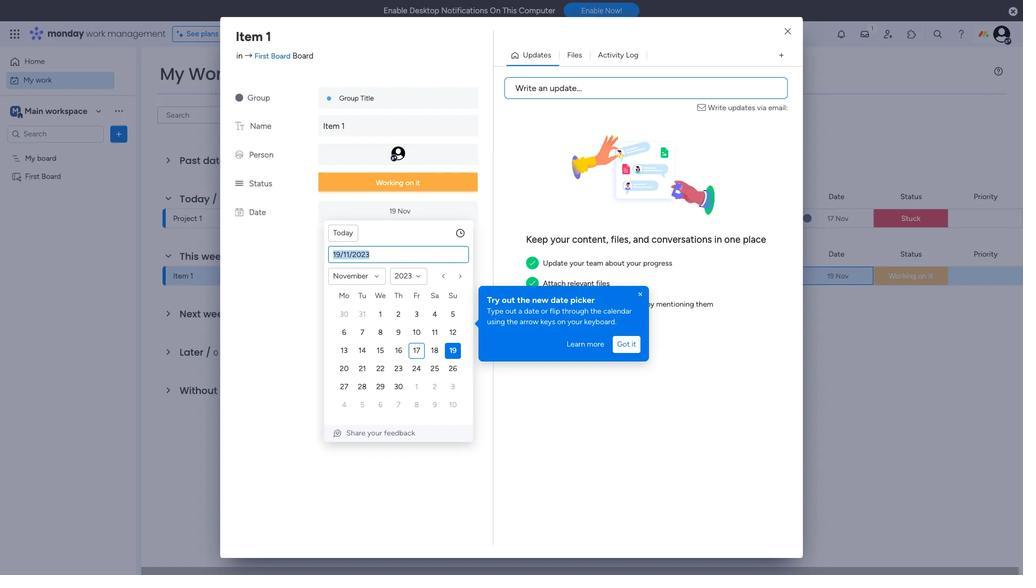 Task type: describe. For each thing, give the bounding box(es) containing it.
first inside the in → first board board
[[255, 51, 269, 60]]

0 horizontal spatial 30 button
[[336, 307, 352, 323]]

2 horizontal spatial group
[[677, 192, 698, 201]]

1 horizontal spatial 30
[[394, 383, 403, 392]]

16
[[395, 346, 402, 356]]

keep
[[526, 234, 548, 246]]

november button
[[328, 268, 386, 285]]

main workspace
[[25, 106, 87, 116]]

flip
[[550, 307, 560, 316]]

group title
[[339, 94, 374, 102]]

18 button
[[427, 343, 443, 359]]

project
[[173, 214, 197, 223]]

november
[[333, 272, 368, 281]]

2 vertical spatial date
[[829, 250, 845, 259]]

2 horizontal spatial date
[[551, 295, 569, 305]]

14
[[359, 346, 366, 356]]

update
[[543, 259, 568, 268]]

files
[[596, 279, 610, 289]]

0 horizontal spatial 1 button
[[373, 307, 389, 323]]

help image
[[956, 29, 967, 39]]

invite members image
[[883, 29, 894, 39]]

1 vertical spatial first board
[[536, 272, 572, 281]]

customize button
[[340, 107, 397, 124]]

19 inside button
[[449, 346, 457, 356]]

1 vertical spatial 9 button
[[427, 398, 443, 414]]

learn more button
[[563, 336, 609, 353]]

week for next
[[203, 308, 228, 321]]

m
[[12, 106, 19, 115]]

0 horizontal spatial this
[[180, 250, 199, 263]]

today / 1 item
[[180, 192, 240, 206]]

1 vertical spatial 6 button
[[373, 398, 389, 414]]

notify specific team members by mentioning them
[[543, 300, 714, 309]]

26
[[449, 365, 457, 374]]

1 vertical spatial 10 button
[[445, 398, 461, 414]]

19 button
[[445, 343, 461, 359]]

my work
[[23, 75, 52, 84]]

0 horizontal spatial 3
[[415, 310, 419, 319]]

2 vertical spatial item 1
[[173, 272, 193, 281]]

Filter dashboard by text search field
[[157, 107, 257, 124]]

grid containing mo
[[335, 290, 462, 415]]

previous image
[[439, 272, 448, 281]]

13 button
[[336, 343, 352, 359]]

date inside item 1 dialog
[[249, 208, 266, 217]]

nov inside item 1 dialog
[[398, 207, 411, 215]]

attach relevant files
[[543, 279, 610, 289]]

1 vertical spatial 4 button
[[336, 398, 352, 414]]

your right about
[[627, 259, 641, 268]]

board
[[37, 154, 57, 163]]

v2 sun image
[[235, 93, 243, 103]]

keyboard.
[[584, 318, 617, 327]]

1 horizontal spatial group
[[339, 94, 359, 102]]

files
[[567, 51, 582, 60]]

0 vertical spatial 2 button
[[391, 307, 407, 323]]

arrow
[[520, 318, 539, 327]]

place
[[743, 234, 766, 246]]

now!
[[605, 7, 622, 15]]

progress
[[643, 259, 672, 268]]

17 for 17
[[413, 346, 420, 356]]

project 1
[[173, 214, 202, 223]]

0 vertical spatial 5
[[451, 310, 455, 319]]

14 button
[[354, 343, 370, 359]]

person
[[249, 150, 274, 160]]

25
[[431, 365, 439, 374]]

4 for the bottommost 4 button
[[342, 401, 347, 410]]

updates button
[[507, 47, 559, 64]]

1 right project
[[199, 214, 202, 223]]

on inside item 1 dialog
[[405, 179, 414, 188]]

22
[[376, 365, 385, 374]]

select product image
[[10, 29, 20, 39]]

0 vertical spatial this
[[503, 6, 517, 15]]

share your feedback link
[[333, 429, 465, 439]]

close image
[[636, 290, 645, 299]]

via
[[757, 103, 767, 112]]

15
[[377, 346, 384, 356]]

1 horizontal spatial 2
[[433, 383, 437, 392]]

0 horizontal spatial group
[[248, 93, 270, 103]]

27
[[340, 383, 348, 392]]

1 horizontal spatial 10
[[449, 401, 457, 410]]

next
[[180, 308, 201, 321]]

email:
[[769, 103, 788, 112]]

2 horizontal spatial on
[[918, 272, 927, 281]]

notifications
[[441, 6, 488, 15]]

0 vertical spatial out
[[502, 295, 515, 305]]

work
[[188, 62, 231, 86]]

workspace
[[45, 106, 87, 116]]

see
[[186, 29, 199, 38]]

try out the new date picker heading
[[487, 295, 641, 306]]

keys
[[541, 318, 555, 327]]

1 vertical spatial the
[[591, 307, 602, 316]]

activity
[[598, 51, 624, 60]]

1 vertical spatial out
[[505, 307, 517, 316]]

1 vertical spatial it
[[929, 272, 933, 281]]

by
[[646, 300, 655, 309]]

later
[[180, 346, 204, 359]]

my for my work
[[160, 62, 184, 86]]

workspace image
[[10, 105, 21, 117]]

0 vertical spatial 3 button
[[409, 307, 425, 323]]

1 vertical spatial 1 button
[[409, 379, 425, 395]]

keep your content, files, and conversations in one place
[[526, 234, 766, 246]]

new
[[532, 295, 549, 305]]

2 vertical spatial the
[[507, 318, 518, 327]]

items inside past dates / 0 items
[[247, 157, 266, 166]]

29 button
[[373, 379, 389, 395]]

see plans
[[186, 29, 219, 38]]

0 inside later / 0 items
[[213, 349, 218, 358]]

1 horizontal spatial working
[[889, 272, 917, 281]]

0 horizontal spatial in
[[236, 51, 243, 60]]

work for my
[[36, 75, 52, 84]]

today button
[[328, 225, 358, 242]]

0 horizontal spatial a
[[220, 384, 226, 398]]

0 vertical spatial date
[[829, 192, 845, 201]]

on inside try out the new date picker type out a date or flip through the calendar using the arrow keys on your keyboard.
[[557, 318, 566, 327]]

team for members
[[594, 300, 611, 309]]

27 button
[[336, 379, 352, 395]]

row group containing 30
[[335, 306, 462, 415]]

1 vertical spatial status
[[901, 192, 922, 201]]

18
[[431, 346, 439, 356]]

2023
[[395, 272, 412, 281]]

updates
[[523, 51, 551, 60]]

0 vertical spatial 6 button
[[336, 325, 352, 341]]

1 vertical spatial 9
[[433, 401, 437, 410]]

1 horizontal spatial 2 button
[[427, 379, 443, 395]]

0 horizontal spatial 6
[[342, 328, 346, 337]]

item
[[225, 196, 240, 205]]

enable for enable desktop notifications on this computer
[[384, 6, 408, 15]]

19 inside item 1 dialog
[[389, 207, 396, 215]]

1 vertical spatial 6
[[378, 401, 383, 410]]

stuck
[[902, 214, 921, 223]]

home
[[25, 57, 45, 66]]

13
[[341, 346, 348, 356]]

on
[[490, 6, 501, 15]]

using
[[487, 318, 505, 327]]

2 vertical spatial item
[[173, 272, 188, 281]]

25 button
[[427, 361, 443, 377]]

through
[[562, 307, 589, 316]]

my for my board
[[25, 154, 35, 163]]

status inside item 1 dialog
[[249, 179, 272, 189]]

monday element
[[335, 290, 353, 306]]

1 vertical spatial 30 button
[[391, 379, 407, 395]]

sunday element
[[444, 290, 462, 306]]

31
[[359, 310, 366, 319]]

1 down this week / at the top of page
[[190, 272, 193, 281]]

0 vertical spatial the
[[517, 295, 530, 305]]

1 horizontal spatial item 1
[[236, 29, 271, 44]]

first board inside list box
[[25, 172, 61, 181]]

0 horizontal spatial 8 button
[[373, 325, 389, 341]]

today for today
[[333, 229, 353, 238]]

0 vertical spatial 9 button
[[391, 325, 407, 341]]

write updates via email:
[[708, 103, 788, 112]]

this week /
[[180, 250, 236, 263]]

in → first board board
[[236, 51, 314, 60]]

th
[[395, 292, 403, 301]]

log
[[626, 51, 639, 60]]

0 horizontal spatial 10 button
[[409, 325, 425, 341]]

0 vertical spatial 7 button
[[354, 325, 370, 341]]

2 priority from the top
[[974, 250, 998, 259]]

computer
[[519, 6, 555, 15]]

dates
[[203, 154, 231, 167]]

2 vertical spatial first
[[536, 272, 550, 281]]

15 button
[[373, 343, 389, 359]]

activity log
[[598, 51, 639, 60]]

4 for top 4 button
[[433, 310, 437, 319]]

my for my work
[[23, 75, 34, 84]]

it inside button
[[632, 340, 636, 349]]

learn
[[567, 340, 585, 349]]

saturday element
[[426, 290, 444, 306]]

0 horizontal spatial 5
[[360, 401, 365, 410]]

files,
[[611, 234, 631, 246]]

8 for bottom "8" button
[[414, 401, 419, 410]]

tuesday element
[[353, 290, 371, 306]]

1 horizontal spatial in
[[714, 234, 722, 246]]

21
[[359, 365, 366, 374]]

we
[[375, 292, 386, 301]]

0 inside past dates / 0 items
[[241, 157, 245, 166]]

share your feedback
[[346, 429, 415, 438]]



Task type: locate. For each thing, give the bounding box(es) containing it.
4 button down saturday "element"
[[427, 307, 443, 323]]

0 horizontal spatial first board link
[[255, 51, 291, 60]]

item 1 down hide done items
[[323, 122, 345, 131]]

0 horizontal spatial 10
[[413, 328, 421, 337]]

10 button down 26 button
[[445, 398, 461, 414]]

1 vertical spatial 7
[[397, 401, 401, 410]]

shareable board image
[[11, 171, 21, 181]]

update your team about your progress
[[543, 259, 672, 268]]

conversations
[[652, 234, 712, 246]]

5 down '28' button
[[360, 401, 365, 410]]

0 horizontal spatial 9
[[397, 328, 401, 337]]

2 button down thursday element on the bottom
[[391, 307, 407, 323]]

the
[[517, 295, 530, 305], [591, 307, 602, 316], [507, 318, 518, 327]]

1 vertical spatial 0
[[213, 349, 218, 358]]

4 down 27 button
[[342, 401, 347, 410]]

apps image
[[907, 29, 917, 39]]

7 for the right 7 button
[[397, 401, 401, 410]]

write inside button
[[516, 83, 537, 93]]

0 vertical spatial items
[[317, 110, 336, 119]]

got it
[[617, 340, 636, 349]]

0 left person
[[241, 157, 245, 166]]

3 button down 26 button
[[445, 379, 461, 395]]

1 vertical spatial write
[[708, 103, 727, 112]]

8 button
[[373, 325, 389, 341], [409, 398, 425, 414]]

your down through
[[568, 318, 583, 327]]

0 horizontal spatial date
[[229, 384, 251, 398]]

0 horizontal spatial 19 nov
[[389, 207, 411, 215]]

1 horizontal spatial work
[[86, 28, 105, 40]]

10 down 26 button
[[449, 401, 457, 410]]

0 horizontal spatial 9 button
[[391, 325, 407, 341]]

0 vertical spatial a
[[519, 307, 522, 316]]

0 vertical spatial item
[[236, 29, 263, 44]]

board inside the in → first board board
[[271, 51, 291, 60]]

work down home
[[36, 75, 52, 84]]

thursday element
[[390, 290, 408, 306]]

team left about
[[586, 259, 603, 268]]

attach
[[543, 279, 566, 289]]

0 right later
[[213, 349, 218, 358]]

1 down wednesday element
[[379, 310, 382, 319]]

0 vertical spatial working on it
[[376, 179, 420, 188]]

a right without
[[220, 384, 226, 398]]

type
[[487, 307, 504, 316]]

5 down sunday element
[[451, 310, 455, 319]]

week right "next"
[[203, 308, 228, 321]]

5 button down sunday element
[[445, 307, 461, 323]]

first board link right →
[[255, 51, 291, 60]]

0 horizontal spatial 7
[[360, 328, 364, 337]]

0 horizontal spatial item
[[173, 272, 188, 281]]

today for today / 1 item
[[180, 192, 210, 206]]

monday work management
[[47, 28, 166, 40]]

an
[[539, 83, 548, 93]]

3 button
[[409, 307, 425, 323], [445, 379, 461, 395]]

date up flip
[[551, 295, 569, 305]]

write
[[516, 83, 537, 93], [708, 103, 727, 112]]

2 horizontal spatial item
[[323, 122, 340, 131]]

items right later
[[220, 349, 239, 358]]

item 1 up →
[[236, 29, 271, 44]]

6 button
[[336, 325, 352, 341], [373, 398, 389, 414]]

0 horizontal spatial first
[[25, 172, 40, 181]]

calendar
[[603, 307, 632, 316]]

your for content,
[[551, 234, 570, 246]]

1 horizontal spatial first
[[255, 51, 269, 60]]

0 horizontal spatial 17
[[413, 346, 420, 356]]

30
[[340, 310, 349, 319], [394, 383, 403, 392]]

2023 button
[[390, 268, 428, 285]]

1 vertical spatial in
[[714, 234, 722, 246]]

17 nov
[[828, 215, 849, 223]]

1 horizontal spatial 19 nov
[[827, 272, 849, 280]]

date right dapulse date column image
[[249, 208, 266, 217]]

1 vertical spatial working on it
[[889, 272, 933, 281]]

today up november
[[333, 229, 353, 238]]

7 button up feedback
[[391, 398, 407, 414]]

1 vertical spatial first board link
[[534, 267, 633, 286]]

relevant
[[568, 279, 594, 289]]

the left new
[[517, 295, 530, 305]]

team for about
[[586, 259, 603, 268]]

2 vertical spatial status
[[901, 250, 922, 259]]

28 button
[[354, 379, 370, 395]]

past dates / 0 items
[[180, 154, 266, 167]]

4
[[433, 310, 437, 319], [342, 401, 347, 410]]

0 horizontal spatial 19
[[389, 207, 396, 215]]

list box
[[0, 147, 136, 329]]

working
[[376, 179, 404, 188], [889, 272, 917, 281]]

9 button
[[391, 325, 407, 341], [427, 398, 443, 414]]

try out the new date picker type out a date or flip through the calendar using the arrow keys on your keyboard.
[[487, 295, 634, 327]]

enable inside button
[[582, 7, 604, 15]]

0 vertical spatial week
[[201, 250, 226, 263]]

first inside list box
[[25, 172, 40, 181]]

your right share
[[367, 429, 382, 438]]

1 inside today / 1 item
[[220, 196, 223, 205]]

1
[[266, 29, 271, 44], [342, 122, 345, 131], [220, 196, 223, 205], [199, 214, 202, 223], [190, 272, 193, 281], [379, 310, 382, 319], [415, 383, 418, 392]]

v2 status image
[[235, 179, 243, 189]]

try
[[487, 295, 500, 305]]

19 nov inside item 1 dialog
[[389, 207, 411, 215]]

grid
[[335, 290, 462, 415]]

1 vertical spatial a
[[220, 384, 226, 398]]

enable for enable now!
[[582, 7, 604, 15]]

item down hide done items
[[323, 122, 340, 131]]

11 button
[[427, 325, 443, 341]]

24 button
[[409, 361, 425, 377]]

1 horizontal spatial 4
[[433, 310, 437, 319]]

28
[[358, 383, 367, 392]]

1 vertical spatial on
[[918, 272, 927, 281]]

enable left desktop
[[384, 6, 408, 15]]

3 button down friday element
[[409, 307, 425, 323]]

item 1 dialog
[[0, 0, 1023, 576]]

2 horizontal spatial item 1
[[323, 122, 345, 131]]

0 vertical spatial 7
[[360, 328, 364, 337]]

working on it
[[376, 179, 420, 188], [889, 272, 933, 281]]

0 horizontal spatial 4 button
[[336, 398, 352, 414]]

17 for 17 nov
[[828, 215, 834, 223]]

17 inside button
[[413, 346, 420, 356]]

option
[[0, 149, 136, 151]]

1 horizontal spatial 4 button
[[427, 307, 443, 323]]

21 button
[[354, 361, 370, 377]]

item up →
[[236, 29, 263, 44]]

9 up 16
[[397, 328, 401, 337]]

1 vertical spatial work
[[36, 75, 52, 84]]

6 down 29 button
[[378, 401, 383, 410]]

1 button
[[373, 307, 389, 323], [409, 379, 425, 395]]

10 left 11
[[413, 328, 421, 337]]

activity log button
[[590, 47, 647, 64]]

items inside later / 0 items
[[220, 349, 239, 358]]

add view image
[[779, 51, 784, 59]]

write an update...
[[516, 83, 582, 93]]

later / 0 items
[[180, 346, 239, 359]]

0 horizontal spatial 0
[[213, 349, 218, 358]]

1 up the in → first board board
[[266, 29, 271, 44]]

status down stuck
[[901, 250, 922, 259]]

0 vertical spatial today
[[180, 192, 210, 206]]

2 vertical spatial on
[[557, 318, 566, 327]]

19
[[389, 207, 396, 215], [827, 272, 834, 280], [449, 346, 457, 356]]

1 button down wednesday element
[[373, 307, 389, 323]]

first
[[255, 51, 269, 60], [25, 172, 40, 181], [536, 272, 550, 281]]

items right done
[[317, 110, 336, 119]]

out right try
[[502, 295, 515, 305]]

30 down monday element
[[340, 310, 349, 319]]

dapulse text column image
[[235, 122, 244, 131]]

date down 17 nov
[[829, 250, 845, 259]]

week
[[201, 250, 226, 263], [203, 308, 228, 321]]

them
[[696, 300, 714, 309]]

1 button down 24 button
[[409, 379, 425, 395]]

2 vertical spatial date
[[229, 384, 251, 398]]

work for monday
[[86, 28, 105, 40]]

3
[[415, 310, 419, 319], [451, 383, 455, 392]]

1 horizontal spatial 0
[[241, 157, 245, 166]]

work right monday
[[86, 28, 105, 40]]

1 vertical spatial 3 button
[[445, 379, 461, 395]]

first board link inside item 1 dialog
[[255, 51, 291, 60]]

0 horizontal spatial working
[[376, 179, 404, 188]]

your inside try out the new date picker type out a date or flip through the calendar using the arrow keys on your keyboard.
[[568, 318, 583, 327]]

0
[[241, 157, 245, 166], [213, 349, 218, 358]]

today up project 1
[[180, 192, 210, 206]]

home button
[[6, 53, 115, 70]]

/
[[233, 154, 238, 167], [212, 192, 217, 206], [229, 250, 234, 263], [231, 308, 236, 321], [206, 346, 211, 359], [254, 384, 259, 398]]

work inside button
[[36, 75, 52, 84]]

2 horizontal spatial 19
[[827, 272, 834, 280]]

1 left item
[[220, 196, 223, 205]]

customize
[[357, 110, 393, 119]]

6
[[342, 328, 346, 337], [378, 401, 383, 410]]

1 vertical spatial 3
[[451, 383, 455, 392]]

sa
[[431, 292, 439, 301]]

3 down 26 button
[[451, 383, 455, 392]]

group up conversations
[[677, 192, 698, 201]]

su
[[449, 292, 457, 301]]

date right without
[[229, 384, 251, 398]]

31 button
[[354, 307, 370, 323]]

8 up feedback
[[414, 401, 419, 410]]

1 down 24 button
[[415, 383, 418, 392]]

my left 'board'
[[25, 154, 35, 163]]

Search in workspace field
[[22, 128, 89, 140]]

first down update
[[536, 272, 550, 281]]

1 horizontal spatial 8 button
[[409, 398, 425, 414]]

8 button up 15 at the bottom of page
[[373, 325, 389, 341]]

item down this week / at the top of page
[[173, 272, 188, 281]]

dapulse date column image
[[235, 208, 243, 217]]

list box containing my board
[[0, 147, 136, 329]]

enable
[[384, 6, 408, 15], [582, 7, 604, 15]]

1 down 'group title'
[[342, 122, 345, 131]]

0 horizontal spatial 30
[[340, 310, 349, 319]]

search everything image
[[933, 29, 943, 39]]

my inside button
[[23, 75, 34, 84]]

1 vertical spatial date
[[524, 307, 539, 316]]

enable now! button
[[564, 3, 640, 19]]

5 button down '28' button
[[354, 398, 370, 414]]

0 vertical spatial first
[[255, 51, 269, 60]]

0 vertical spatial first board
[[25, 172, 61, 181]]

this down project 1
[[180, 250, 199, 263]]

the right using
[[507, 318, 518, 327]]

1 horizontal spatial item
[[236, 29, 263, 44]]

30 button right 29 button
[[391, 379, 407, 395]]

6 button down 29 button
[[373, 398, 389, 414]]

0 vertical spatial date
[[551, 295, 569, 305]]

1 horizontal spatial 30 button
[[391, 379, 407, 395]]

out right type
[[505, 307, 517, 316]]

group left title
[[339, 94, 359, 102]]

the up the keyboard.
[[591, 307, 602, 316]]

1 horizontal spatial today
[[333, 229, 353, 238]]

in left one
[[714, 234, 722, 246]]

items
[[317, 110, 336, 119], [247, 157, 266, 166], [220, 349, 239, 358]]

in left →
[[236, 51, 243, 60]]

your for feedback
[[367, 429, 382, 438]]

23 button
[[391, 361, 407, 377]]

1 horizontal spatial 3
[[451, 383, 455, 392]]

0 horizontal spatial 4
[[342, 401, 347, 410]]

my
[[160, 62, 184, 86], [23, 75, 34, 84], [25, 154, 35, 163]]

1 horizontal spatial 7
[[397, 401, 401, 410]]

1 horizontal spatial 6
[[378, 401, 383, 410]]

hide
[[281, 110, 297, 119]]

1 vertical spatial 5 button
[[354, 398, 370, 414]]

1 horizontal spatial first board link
[[534, 267, 633, 286]]

10 button left 11
[[409, 325, 425, 341]]

next image
[[456, 272, 465, 281]]

5 button
[[445, 307, 461, 323], [354, 398, 370, 414]]

it inside dialog
[[416, 179, 420, 188]]

items right v2 multiple person column icon
[[247, 157, 266, 166]]

mentioning
[[656, 300, 694, 309]]

management
[[108, 28, 166, 40]]

date up arrow
[[524, 307, 539, 316]]

1 vertical spatial this
[[180, 250, 199, 263]]

2 down '25' 'button'
[[433, 383, 437, 392]]

→
[[245, 51, 253, 60]]

0 vertical spatial 2
[[397, 310, 401, 319]]

7 down 31 "button"
[[360, 328, 364, 337]]

1 horizontal spatial 17
[[828, 215, 834, 223]]

week for this
[[201, 250, 226, 263]]

0 vertical spatial 4 button
[[427, 307, 443, 323]]

0 vertical spatial 10 button
[[409, 325, 425, 341]]

22 button
[[373, 361, 389, 377]]

in
[[236, 51, 243, 60], [714, 234, 722, 246]]

got
[[617, 340, 630, 349]]

Date field
[[329, 247, 468, 263]]

envelope o image
[[698, 102, 708, 114]]

6 up 13
[[342, 328, 346, 337]]

write left updates
[[708, 103, 727, 112]]

write an update... button
[[504, 77, 788, 99]]

next week /
[[180, 308, 238, 321]]

status up stuck
[[901, 192, 922, 201]]

my down home
[[23, 75, 34, 84]]

1 priority from the top
[[974, 192, 998, 201]]

8 up 15 at the bottom of page
[[378, 328, 383, 337]]

1 vertical spatial 17
[[413, 346, 420, 356]]

working inside item 1 dialog
[[376, 179, 404, 188]]

8 for the left "8" button
[[378, 328, 383, 337]]

update...
[[550, 83, 582, 93]]

notify
[[543, 300, 564, 309]]

1 vertical spatial 5
[[360, 401, 365, 410]]

7 for topmost 7 button
[[360, 328, 364, 337]]

0 vertical spatial 30
[[340, 310, 349, 319]]

close image
[[785, 28, 791, 36]]

30 button down monday element
[[336, 307, 352, 323]]

9
[[397, 328, 401, 337], [433, 401, 437, 410]]

1 horizontal spatial 7 button
[[391, 398, 407, 414]]

picker
[[571, 295, 595, 305]]

a inside try out the new date picker type out a date or flip through the calendar using the arrow keys on your keyboard.
[[519, 307, 522, 316]]

a up arrow
[[519, 307, 522, 316]]

0 vertical spatial 1 button
[[373, 307, 389, 323]]

status right v2 status icon
[[249, 179, 272, 189]]

write left an
[[516, 83, 537, 93]]

enable now!
[[582, 7, 622, 15]]

my left work
[[160, 62, 184, 86]]

title
[[361, 94, 374, 102]]

and
[[633, 234, 649, 246]]

1 vertical spatial working
[[889, 272, 917, 281]]

item 1 down this week / at the top of page
[[173, 272, 193, 281]]

1 horizontal spatial 9
[[433, 401, 437, 410]]

notifications image
[[836, 29, 847, 39]]

9 button up 16
[[391, 325, 407, 341]]

2 horizontal spatial items
[[317, 110, 336, 119]]

one
[[725, 234, 741, 246]]

3 down friday element
[[415, 310, 419, 319]]

2 down thursday element on the bottom
[[397, 310, 401, 319]]

1 vertical spatial item
[[323, 122, 340, 131]]

23
[[395, 365, 403, 374]]

this right on
[[503, 6, 517, 15]]

working on it inside item 1 dialog
[[376, 179, 420, 188]]

your up attach relevant files
[[570, 259, 585, 268]]

7 button
[[354, 325, 370, 341], [391, 398, 407, 414]]

9 down '25' 'button'
[[433, 401, 437, 410]]

inbox image
[[860, 29, 870, 39]]

first board down my board
[[25, 172, 61, 181]]

1 horizontal spatial 8
[[414, 401, 419, 410]]

row group
[[335, 306, 462, 415]]

friday element
[[408, 290, 426, 306]]

1 vertical spatial items
[[247, 157, 266, 166]]

write for write an update...
[[516, 83, 537, 93]]

1 vertical spatial today
[[333, 229, 353, 238]]

0 vertical spatial item 1
[[236, 29, 271, 44]]

29
[[376, 383, 385, 392]]

None search field
[[157, 107, 257, 124]]

monday
[[47, 28, 84, 40]]

1 image
[[868, 22, 877, 34]]

wednesday element
[[371, 290, 390, 306]]

v2 multiple person column image
[[235, 150, 243, 160]]

jacob simon image
[[993, 26, 1011, 43]]

4 button down 27 button
[[336, 398, 352, 414]]

7 up feedback
[[397, 401, 401, 410]]

0 horizontal spatial 3 button
[[409, 307, 425, 323]]

workspace selection element
[[10, 105, 89, 119]]

0 vertical spatial 0
[[241, 157, 245, 166]]

1 vertical spatial 8 button
[[409, 398, 425, 414]]

without a date /
[[180, 384, 261, 398]]

first board down update
[[536, 272, 572, 281]]

out
[[502, 295, 515, 305], [505, 307, 517, 316]]

week down project 1
[[201, 250, 226, 263]]

dapulse close image
[[1009, 6, 1018, 17]]

date up 17 nov
[[829, 192, 845, 201]]

17 button
[[409, 343, 425, 359]]

share
[[346, 429, 366, 438]]

0 vertical spatial 17
[[828, 215, 834, 223]]

content,
[[572, 234, 609, 246]]

enable left now! on the top right of the page
[[582, 7, 604, 15]]

0 vertical spatial it
[[416, 179, 420, 188]]

30 down 23 button
[[394, 383, 403, 392]]

add time image
[[455, 228, 466, 239]]

your for team
[[570, 259, 585, 268]]

0 horizontal spatial 2 button
[[391, 307, 407, 323]]

today inside button
[[333, 229, 353, 238]]

9 button down '25' 'button'
[[427, 398, 443, 414]]

write for write updates via email:
[[708, 103, 727, 112]]

8 button up feedback
[[409, 398, 425, 414]]

1 horizontal spatial 19
[[449, 346, 457, 356]]

your right keep
[[551, 234, 570, 246]]

0 vertical spatial write
[[516, 83, 537, 93]]

0 vertical spatial 5 button
[[445, 307, 461, 323]]



Task type: vqa. For each thing, say whether or not it's contained in the screenshot.
Export To Excel icon
no



